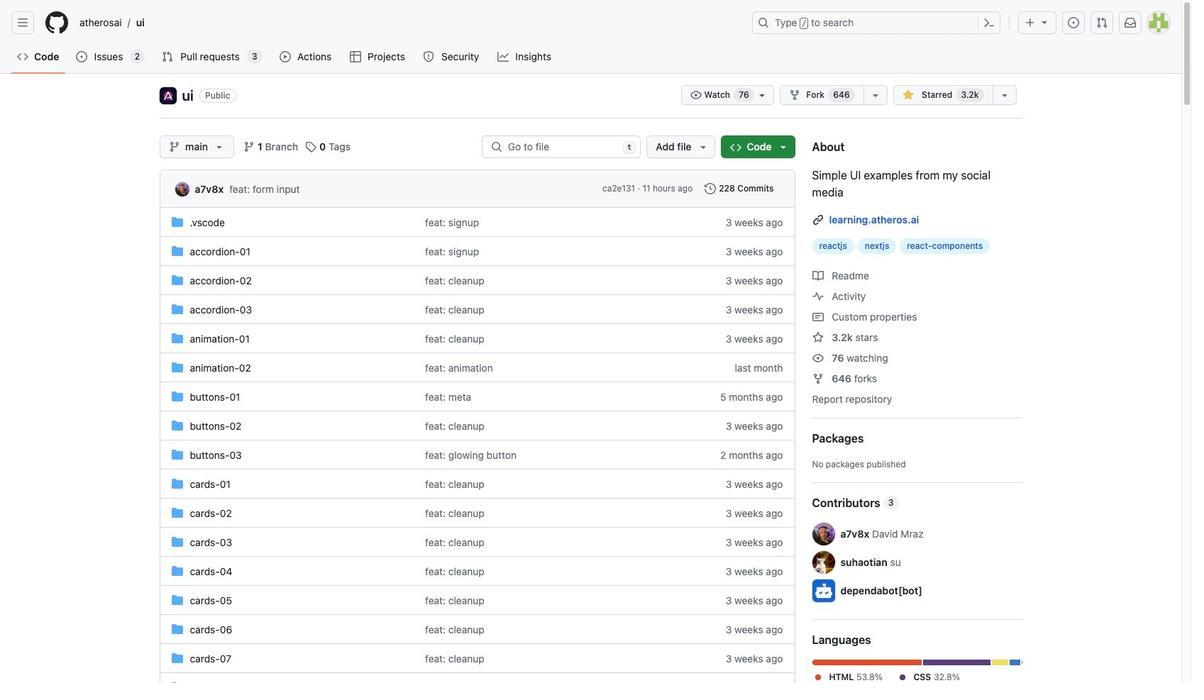 Task type: describe. For each thing, give the bounding box(es) containing it.
a7v8x image
[[175, 182, 189, 196]]

2 directory image from the top
[[171, 304, 183, 315]]

@a7v8x image
[[812, 523, 835, 546]]

3 directory image from the top
[[171, 333, 183, 344]]

pulse image
[[812, 291, 824, 302]]

link image
[[812, 214, 824, 225]]

2 directory image from the top
[[171, 246, 183, 257]]

4 directory image from the top
[[171, 478, 183, 490]]

homepage image
[[45, 11, 68, 34]]

1 directory image from the top
[[171, 216, 183, 228]]

5 directory image from the top
[[171, 391, 183, 402]]

command palette image
[[984, 17, 995, 28]]

search image
[[491, 141, 502, 153]]

typescript 5.4 image
[[1010, 660, 1021, 666]]

6 directory image from the top
[[171, 595, 183, 606]]

git pull request image for issue opened icon
[[162, 51, 173, 62]]

issue opened image
[[76, 51, 88, 62]]

star fill image
[[902, 89, 914, 101]]

css 32.8 image
[[924, 660, 991, 666]]

@suhaotian image
[[812, 551, 835, 574]]

@dependabot[bot] image
[[812, 580, 835, 602]]

shield image
[[423, 51, 435, 62]]

1 horizontal spatial triangle down image
[[777, 141, 789, 153]]

3 directory image from the top
[[171, 420, 183, 431]]

9 directory image from the top
[[171, 682, 183, 683]]

0 vertical spatial eye image
[[691, 89, 702, 101]]

7 directory image from the top
[[171, 507, 183, 519]]

play image
[[279, 51, 291, 62]]

commits by a7v8x tooltip
[[195, 181, 224, 196]]

2 dot fill image from the left
[[897, 672, 908, 683]]



Task type: vqa. For each thing, say whether or not it's contained in the screenshot.
repo icon
no



Task type: locate. For each thing, give the bounding box(es) containing it.
tag image
[[305, 141, 317, 153]]

1 horizontal spatial repo forked image
[[812, 373, 824, 385]]

git pull request image left notifications icon
[[1096, 17, 1108, 28]]

eye image down star 'icon'
[[812, 353, 824, 364]]

1 horizontal spatial git branch image
[[243, 141, 255, 153]]

notifications image
[[1125, 17, 1136, 28]]

4 directory image from the top
[[171, 362, 183, 373]]

0 horizontal spatial triangle down image
[[214, 141, 225, 153]]

book image
[[812, 270, 824, 282]]

0 horizontal spatial git pull request image
[[162, 51, 173, 62]]

eye image
[[691, 89, 702, 101], [812, 353, 824, 364]]

0 horizontal spatial eye image
[[691, 89, 702, 101]]

Go to file text field
[[508, 136, 617, 158]]

0 horizontal spatial git branch image
[[169, 141, 180, 153]]

6 directory image from the top
[[171, 449, 183, 461]]

7 directory image from the top
[[171, 624, 183, 635]]

repo forked image
[[789, 89, 801, 101], [812, 373, 824, 385]]

graph image
[[497, 51, 509, 62]]

2 git branch image from the left
[[243, 141, 255, 153]]

list
[[74, 11, 744, 34]]

1 vertical spatial code image
[[730, 142, 741, 153]]

1 vertical spatial repo forked image
[[812, 373, 824, 385]]

2 horizontal spatial triangle down image
[[1039, 16, 1050, 28]]

git pull request image
[[1096, 17, 1108, 28], [162, 51, 173, 62]]

8 directory image from the top
[[171, 566, 183, 577]]

0 horizontal spatial repo forked image
[[789, 89, 801, 101]]

git pull request image for issue opened image
[[1096, 17, 1108, 28]]

0 horizontal spatial code image
[[17, 51, 28, 62]]

0 vertical spatial code image
[[17, 51, 28, 62]]

html 53.8 image
[[812, 660, 922, 666]]

1 horizontal spatial git pull request image
[[1096, 17, 1108, 28]]

code image
[[17, 51, 28, 62], [730, 142, 741, 153]]

1 horizontal spatial code image
[[730, 142, 741, 153]]

1 git branch image from the left
[[169, 141, 180, 153]]

add this repository to a list image
[[999, 89, 1010, 101]]

plus image
[[1025, 17, 1036, 28]]

dot fill image
[[812, 672, 824, 683], [897, 672, 908, 683]]

owner avatar image
[[159, 87, 176, 104]]

history image
[[705, 183, 716, 194]]

0 vertical spatial repo forked image
[[789, 89, 801, 101]]

1 vertical spatial eye image
[[812, 353, 824, 364]]

git branch image
[[169, 141, 180, 153], [243, 141, 255, 153]]

1 horizontal spatial eye image
[[812, 353, 824, 364]]

0 horizontal spatial dot fill image
[[812, 672, 824, 683]]

code image left issue opened icon
[[17, 51, 28, 62]]

3173 users starred this repository element
[[956, 88, 984, 102]]

git branch image up a7v8x image
[[169, 141, 180, 153]]

star image
[[812, 332, 824, 343]]

1 vertical spatial git pull request image
[[162, 51, 173, 62]]

issue opened image
[[1068, 17, 1079, 28]]

1 horizontal spatial dot fill image
[[897, 672, 908, 683]]

see your forks of this repository image
[[870, 89, 881, 101]]

triangle down image
[[697, 141, 709, 153]]

0 vertical spatial git pull request image
[[1096, 17, 1108, 28]]

5 directory image from the top
[[171, 536, 183, 548]]

8 directory image from the top
[[171, 653, 183, 664]]

1 dot fill image from the left
[[812, 672, 824, 683]]

note image
[[812, 312, 824, 323]]

git pull request image up owner avatar on the left of the page
[[162, 51, 173, 62]]

triangle down image
[[1039, 16, 1050, 28], [214, 141, 225, 153], [777, 141, 789, 153]]

table image
[[350, 51, 361, 62]]

directory image
[[171, 216, 183, 228], [171, 246, 183, 257], [171, 420, 183, 431], [171, 478, 183, 490], [171, 536, 183, 548], [171, 595, 183, 606], [171, 624, 183, 635], [171, 653, 183, 664], [171, 682, 183, 683]]

javascript 7.9 image
[[992, 660, 1008, 666]]

1 directory image from the top
[[171, 275, 183, 286]]

eye image up triangle down icon
[[691, 89, 702, 101]]

directory image
[[171, 275, 183, 286], [171, 304, 183, 315], [171, 333, 183, 344], [171, 362, 183, 373], [171, 391, 183, 402], [171, 449, 183, 461], [171, 507, 183, 519], [171, 566, 183, 577]]

code image right triangle down icon
[[730, 142, 741, 153]]

git branch image left 'tag' icon at the top left
[[243, 141, 255, 153]]



